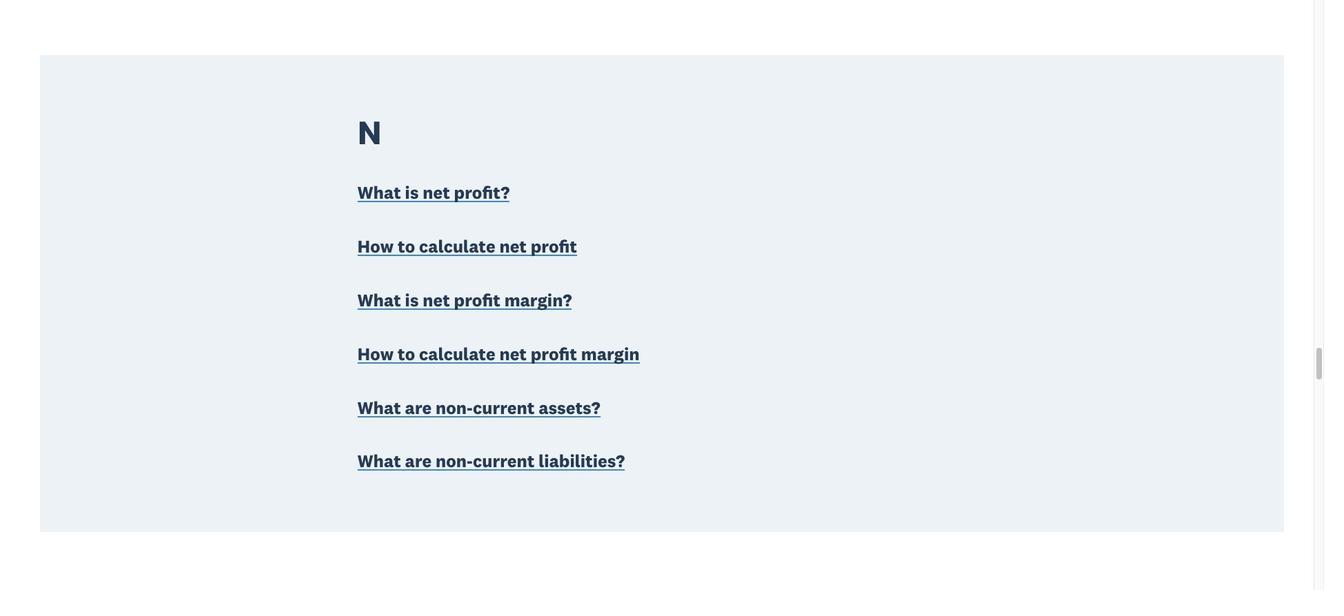 Task type: vqa. For each thing, say whether or not it's contained in the screenshot.
How associated with How to calculate net profit margin
yes



Task type: locate. For each thing, give the bounding box(es) containing it.
current
[[473, 397, 535, 419], [473, 450, 535, 472]]

2 non- from the top
[[436, 450, 473, 472]]

n
[[357, 111, 381, 153]]

2 are from the top
[[405, 450, 432, 472]]

to for how to calculate net profit
[[398, 235, 415, 257]]

profit up margin?
[[531, 235, 577, 257]]

4 what from the top
[[357, 450, 401, 472]]

0 vertical spatial calculate
[[419, 235, 495, 257]]

are inside what are non-current liabilities? link
[[405, 450, 432, 472]]

2 how from the top
[[357, 343, 394, 365]]

what for what is net profit?
[[357, 182, 401, 204]]

liabilities?
[[539, 450, 625, 472]]

profit for how to calculate net profit
[[531, 235, 577, 257]]

what are non-current liabilities?
[[357, 450, 625, 472]]

1 non- from the top
[[436, 397, 473, 419]]

how to calculate net profit
[[357, 235, 577, 257]]

are inside what are non-current assets? link
[[405, 397, 432, 419]]

0 vertical spatial are
[[405, 397, 432, 419]]

1 vertical spatial calculate
[[419, 343, 495, 365]]

1 vertical spatial how
[[357, 343, 394, 365]]

2 is from the top
[[405, 289, 419, 311]]

to
[[398, 235, 415, 257], [398, 343, 415, 365]]

1 vertical spatial is
[[405, 289, 419, 311]]

2 calculate from the top
[[419, 343, 495, 365]]

net
[[423, 182, 450, 204], [499, 235, 527, 257], [423, 289, 450, 311], [499, 343, 527, 365]]

1 vertical spatial current
[[473, 450, 535, 472]]

profit
[[531, 235, 577, 257], [454, 289, 500, 311], [531, 343, 577, 365]]

1 are from the top
[[405, 397, 432, 419]]

how to calculate net profit link
[[357, 235, 577, 261]]

1 to from the top
[[398, 235, 415, 257]]

non- down what are non-current assets? link
[[436, 450, 473, 472]]

what are non-current liabilities? link
[[357, 450, 625, 476]]

1 vertical spatial to
[[398, 343, 415, 365]]

3 what from the top
[[357, 397, 401, 419]]

2 what from the top
[[357, 289, 401, 311]]

1 vertical spatial non-
[[436, 450, 473, 472]]

how for how to calculate net profit margin
[[357, 343, 394, 365]]

non- for assets?
[[436, 397, 473, 419]]

non- up what are non-current liabilities? at the left of page
[[436, 397, 473, 419]]

1 how from the top
[[357, 235, 394, 257]]

margin
[[581, 343, 640, 365]]

what
[[357, 182, 401, 204], [357, 289, 401, 311], [357, 397, 401, 419], [357, 450, 401, 472]]

1 vertical spatial profit
[[454, 289, 500, 311]]

1 what from the top
[[357, 182, 401, 204]]

1 vertical spatial are
[[405, 450, 432, 472]]

profit for how to calculate net profit margin
[[531, 343, 577, 365]]

what is net profit margin?
[[357, 289, 572, 311]]

2 to from the top
[[398, 343, 415, 365]]

2 vertical spatial profit
[[531, 343, 577, 365]]

profit up the assets?
[[531, 343, 577, 365]]

0 vertical spatial how
[[357, 235, 394, 257]]

calculate
[[419, 235, 495, 257], [419, 343, 495, 365]]

1 current from the top
[[473, 397, 535, 419]]

0 vertical spatial current
[[473, 397, 535, 419]]

profit down how to calculate net profit link
[[454, 289, 500, 311]]

2 current from the top
[[473, 450, 535, 472]]

0 vertical spatial non-
[[436, 397, 473, 419]]

net up margin?
[[499, 235, 527, 257]]

calculate for how to calculate net profit
[[419, 235, 495, 257]]

what are non-current assets?
[[357, 397, 600, 419]]

are
[[405, 397, 432, 419], [405, 450, 432, 472]]

0 vertical spatial is
[[405, 182, 419, 204]]

1 is from the top
[[405, 182, 419, 204]]

1 calculate from the top
[[419, 235, 495, 257]]

net down margin?
[[499, 343, 527, 365]]

current down what are non-current assets? link
[[473, 450, 535, 472]]

current down "how to calculate net profit margin" link
[[473, 397, 535, 419]]

0 vertical spatial to
[[398, 235, 415, 257]]

calculate up what is net profit margin?
[[419, 235, 495, 257]]

how
[[357, 235, 394, 257], [357, 343, 394, 365]]

is
[[405, 182, 419, 204], [405, 289, 419, 311]]

what are non-current assets? link
[[357, 396, 600, 422]]

0 vertical spatial profit
[[531, 235, 577, 257]]

non-
[[436, 397, 473, 419], [436, 450, 473, 472]]

what for what are non-current assets?
[[357, 397, 401, 419]]

calculate down what is net profit margin? link
[[419, 343, 495, 365]]



Task type: describe. For each thing, give the bounding box(es) containing it.
to for how to calculate net profit margin
[[398, 343, 415, 365]]

how for how to calculate net profit
[[357, 235, 394, 257]]

non- for liabilities?
[[436, 450, 473, 472]]

profit?
[[454, 182, 510, 204]]

assets?
[[539, 397, 600, 419]]

what is net profit margin? link
[[357, 288, 572, 314]]

is for profit
[[405, 289, 419, 311]]

are for what are non-current liabilities?
[[405, 450, 432, 472]]

what for what are non-current liabilities?
[[357, 450, 401, 472]]

how to calculate net profit margin
[[357, 343, 640, 365]]

margin?
[[504, 289, 572, 311]]

current for liabilities?
[[473, 450, 535, 472]]

what is net profit? link
[[357, 181, 510, 207]]

are for what are non-current assets?
[[405, 397, 432, 419]]

is for profit?
[[405, 182, 419, 204]]

net left profit?
[[423, 182, 450, 204]]

net down how to calculate net profit link
[[423, 289, 450, 311]]

what for what is net profit margin?
[[357, 289, 401, 311]]

what is net profit?
[[357, 182, 510, 204]]

calculate for how to calculate net profit margin
[[419, 343, 495, 365]]

current for assets?
[[473, 397, 535, 419]]

how to calculate net profit margin link
[[357, 342, 640, 368]]



